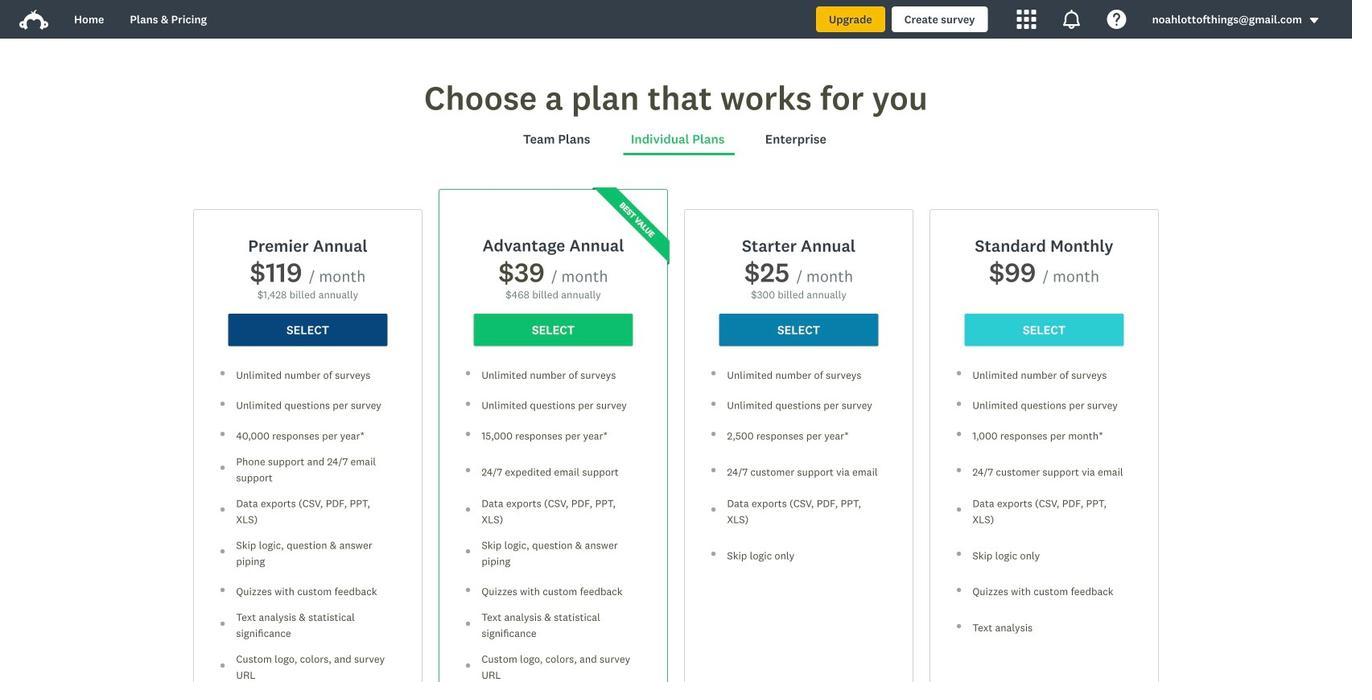 Task type: vqa. For each thing, say whether or not it's contained in the screenshot.
The Help Icon
yes



Task type: locate. For each thing, give the bounding box(es) containing it.
products icon image
[[1017, 10, 1037, 29], [1062, 10, 1082, 29]]

surveymonkey logo image
[[19, 10, 48, 30]]

0 horizontal spatial products icon image
[[1017, 10, 1037, 29]]

1 horizontal spatial products icon image
[[1062, 10, 1082, 29]]

help icon image
[[1108, 10, 1127, 29]]

1 products icon image from the left
[[1017, 10, 1037, 29]]



Task type: describe. For each thing, give the bounding box(es) containing it.
dropdown arrow image
[[1309, 15, 1320, 26]]

2 products icon image from the left
[[1062, 10, 1082, 29]]



